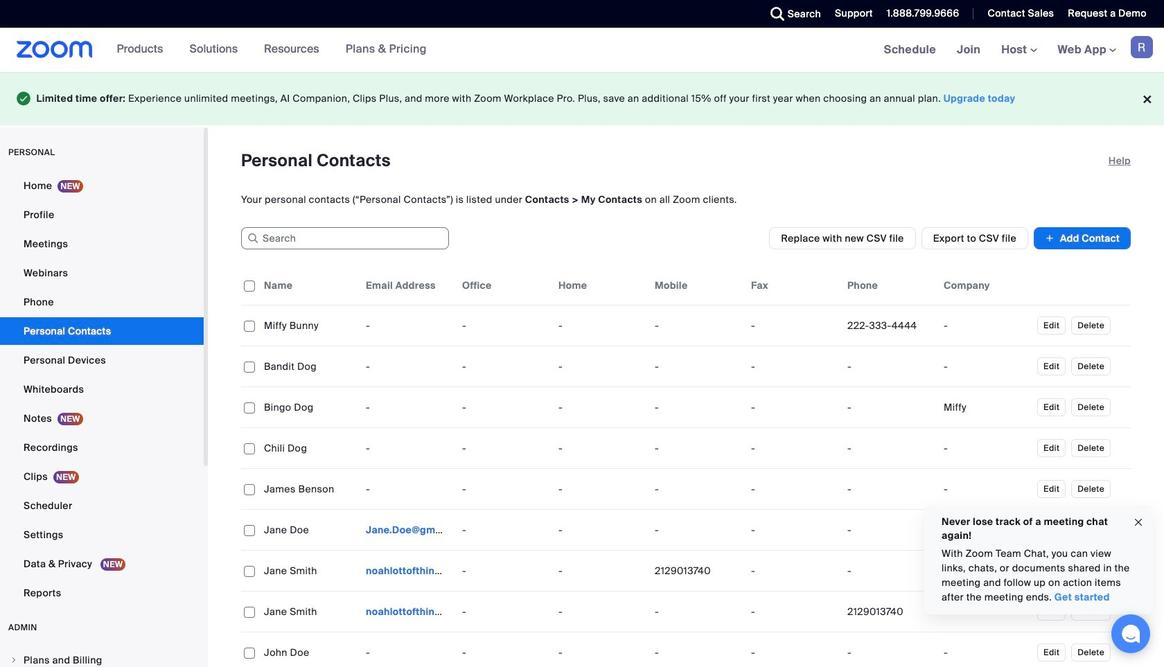 Task type: vqa. For each thing, say whether or not it's contained in the screenshot.
"Meeting" element
no



Task type: describe. For each thing, give the bounding box(es) containing it.
Search Contacts Input text field
[[241, 227, 449, 249]]

open chat image
[[1122, 625, 1141, 644]]

add image
[[1046, 231, 1055, 245]]

zoom logo image
[[17, 41, 93, 58]]

type image
[[17, 89, 31, 109]]



Task type: locate. For each thing, give the bounding box(es) containing it.
meetings navigation
[[874, 28, 1165, 73]]

product information navigation
[[93, 28, 437, 72]]

banner
[[0, 28, 1165, 73]]

profile picture image
[[1132, 36, 1154, 58]]

right image
[[10, 656, 18, 665]]

footer
[[0, 72, 1165, 125]]

application
[[241, 266, 1132, 668]]

cell
[[650, 312, 746, 339], [746, 312, 843, 339], [843, 312, 939, 339], [939, 312, 1035, 339], [650, 353, 746, 380], [746, 353, 843, 380], [843, 353, 939, 380], [939, 353, 1035, 380], [650, 394, 746, 421], [746, 394, 843, 421], [843, 394, 939, 421], [650, 434, 746, 462], [746, 434, 843, 462], [843, 434, 939, 462], [939, 434, 1035, 462], [650, 475, 746, 503], [746, 475, 843, 503], [843, 475, 939, 503], [939, 475, 1035, 503], [361, 516, 457, 544], [650, 516, 746, 544], [746, 516, 843, 544], [843, 516, 939, 544], [939, 516, 1035, 544], [361, 557, 457, 585], [939, 557, 1035, 585], [361, 598, 457, 626]]

menu item
[[0, 647, 204, 668]]

close image
[[1134, 515, 1145, 531]]

personal menu menu
[[0, 172, 204, 609]]



